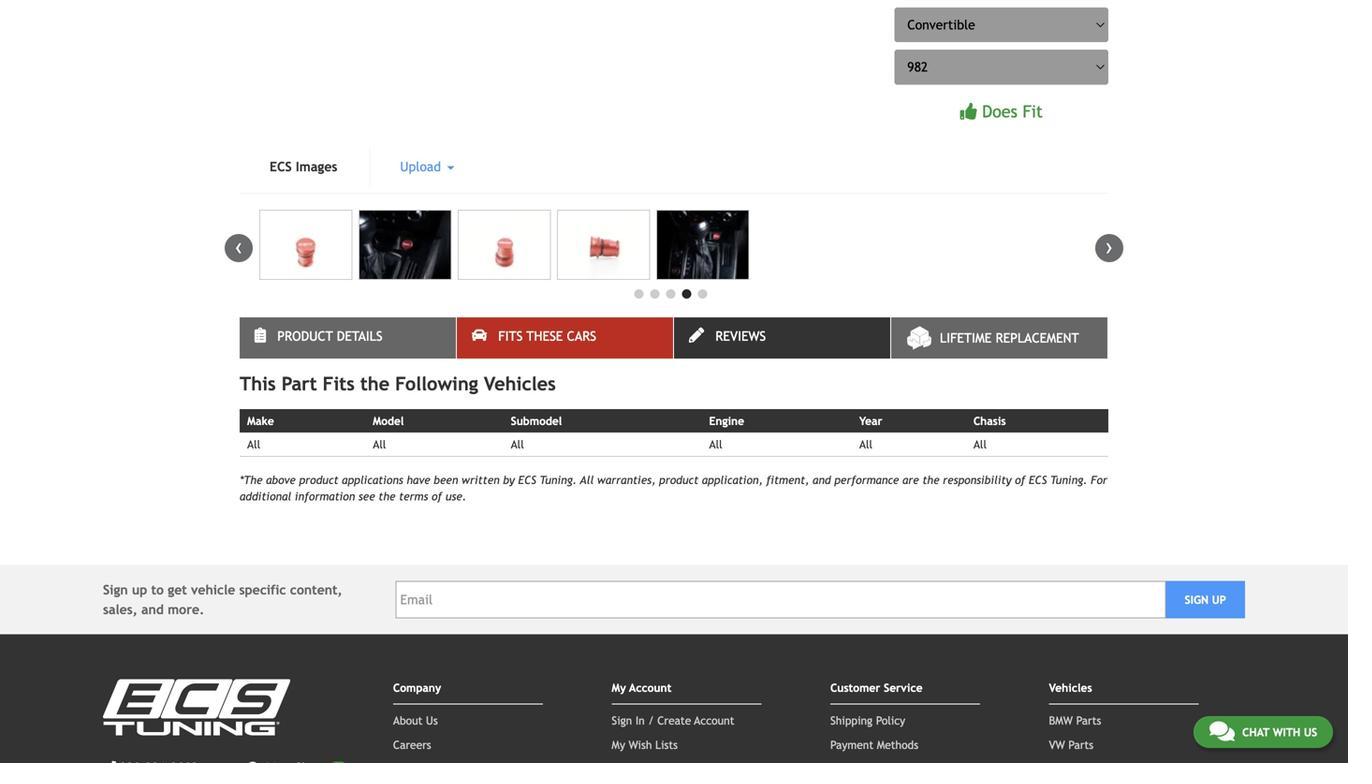 Task type: describe. For each thing, give the bounding box(es) containing it.
vw parts link
[[1049, 738, 1094, 751]]

are
[[902, 473, 919, 487]]

terms
[[399, 490, 428, 503]]

responsibility
[[943, 473, 1012, 487]]

images
[[296, 159, 337, 174]]

reviews link
[[674, 317, 890, 359]]

my wish lists
[[612, 738, 678, 751]]

1 es#4171972 - 028636ecs05-01 - billet power port plug - "eject" - red anodized - a little fun and function for your car! - ecs - audi bmw volkswagen mercedes benz mini porsche image from the left
[[259, 210, 352, 280]]

product
[[277, 329, 333, 344]]

to
[[151, 582, 164, 597]]

company
[[393, 681, 441, 694]]

› link
[[1095, 234, 1123, 262]]

sign up to get vehicle specific content, sales, and more.
[[103, 582, 342, 617]]

in
[[636, 714, 645, 727]]

sign up button
[[1166, 581, 1245, 618]]

›
[[1106, 234, 1113, 259]]

vw parts
[[1049, 738, 1094, 751]]

submodel
[[511, 414, 562, 427]]

and inside sign up to get vehicle specific content, sales, and more.
[[141, 602, 164, 617]]

details
[[337, 329, 383, 344]]

customer
[[830, 681, 880, 694]]

get
[[168, 582, 187, 597]]

replacement
[[996, 330, 1079, 345]]

1 horizontal spatial vehicles
[[1049, 681, 1092, 694]]

above
[[266, 473, 296, 487]]

warranties,
[[597, 473, 656, 487]]

about us link
[[393, 714, 438, 727]]

applications
[[342, 473, 403, 487]]

part
[[282, 373, 317, 395]]

all down chasis
[[973, 438, 987, 451]]

all down the submodel
[[511, 438, 524, 451]]

methods
[[877, 738, 919, 751]]

0 horizontal spatial of
[[432, 490, 442, 503]]

lifetime replacement
[[940, 330, 1079, 345]]

cars
[[567, 329, 596, 344]]

5 es#4171972 - 028636ecs05-01 - billet power port plug - "eject" - red anodized - a little fun and function for your car! - ecs - audi bmw volkswagen mercedes benz mini porsche image from the left
[[656, 210, 749, 280]]

payment methods link
[[830, 738, 919, 751]]

0 vertical spatial of
[[1015, 473, 1025, 487]]

us inside the chat with us link
[[1304, 726, 1317, 739]]

my for my wish lists
[[612, 738, 625, 751]]

lifetime replacement link
[[891, 317, 1108, 359]]

create
[[657, 714, 691, 727]]

my wish lists link
[[612, 738, 678, 751]]

with
[[1273, 726, 1300, 739]]

and inside "*the above product applications have been written by                 ecs tuning. all warranties, product application, fitment,                 and performance are the responsibility of ecs tuning.                 for additional information see the terms of use."
[[813, 473, 831, 487]]

1 tuning. from the left
[[540, 473, 577, 487]]

all down 'year'
[[859, 438, 873, 451]]

2 es#4171972 - 028636ecs05-01 - billet power port plug - "eject" - red anodized - a little fun and function for your car! - ecs - audi bmw volkswagen mercedes benz mini porsche image from the left
[[359, 210, 452, 280]]

this part fits the following vehicles
[[240, 373, 556, 395]]

sign in / create account link
[[612, 714, 734, 727]]

‹ link
[[225, 234, 253, 262]]

2 tuning. from the left
[[1050, 473, 1087, 487]]

these
[[527, 329, 563, 344]]

1 horizontal spatial fits
[[498, 329, 523, 344]]

make
[[247, 414, 274, 427]]

sign for sign in / create account
[[612, 714, 632, 727]]

does
[[982, 101, 1018, 121]]

fits these cars link
[[457, 317, 673, 359]]

engine
[[709, 414, 744, 427]]

by
[[503, 473, 515, 487]]

my for my account
[[612, 681, 626, 694]]

careers
[[393, 738, 431, 751]]

see
[[358, 490, 375, 503]]

4 es#4171972 - 028636ecs05-01 - billet power port plug - "eject" - red anodized - a little fun and function for your car! - ecs - audi bmw volkswagen mercedes benz mini porsche image from the left
[[557, 210, 650, 280]]

all down model
[[373, 438, 386, 451]]

Email email field
[[396, 581, 1166, 618]]

use.
[[445, 490, 466, 503]]

specific
[[239, 582, 286, 597]]

1 horizontal spatial ecs
[[518, 473, 536, 487]]

chasis
[[973, 414, 1006, 427]]

upload button
[[370, 148, 484, 185]]

phone image
[[103, 761, 116, 763]]

payment
[[830, 738, 874, 751]]

2 vertical spatial the
[[378, 490, 396, 503]]

parts for bmw parts
[[1076, 714, 1101, 727]]

thumbs up image
[[960, 103, 977, 120]]

more.
[[168, 602, 204, 617]]

product details link
[[240, 317, 456, 359]]

bmw
[[1049, 714, 1073, 727]]

lists
[[655, 738, 678, 751]]

1 vertical spatial the
[[922, 473, 940, 487]]

1 product from the left
[[299, 473, 338, 487]]

service
[[884, 681, 923, 694]]



Task type: locate. For each thing, give the bounding box(es) containing it.
information
[[295, 490, 355, 503]]

vehicle
[[191, 582, 235, 597]]

account right create
[[694, 714, 734, 727]]

1 vertical spatial my
[[612, 738, 625, 751]]

shipping policy
[[830, 714, 905, 727]]

does fit
[[982, 101, 1043, 121]]

parts right vw
[[1069, 738, 1094, 751]]

comments image left chat
[[1209, 720, 1235, 742]]

parts for vw parts
[[1069, 738, 1094, 751]]

vehicles up bmw parts
[[1049, 681, 1092, 694]]

all down engine
[[709, 438, 722, 451]]

my
[[612, 681, 626, 694], [612, 738, 625, 751]]

1 horizontal spatial product
[[659, 473, 699, 487]]

fits left 'these'
[[498, 329, 523, 344]]

1 horizontal spatial sign
[[612, 714, 632, 727]]

reviews
[[715, 329, 766, 344]]

this
[[240, 373, 276, 395]]

my left wish
[[612, 738, 625, 751]]

tuning. left for
[[1050, 473, 1087, 487]]

up for sign up
[[1212, 593, 1226, 606]]

es#4171972 - 028636ecs05-01 - billet power port plug - "eject" - red anodized - a little fun and function for your car! - ecs - audi bmw volkswagen mercedes benz mini porsche image
[[259, 210, 352, 280], [359, 210, 452, 280], [458, 210, 551, 280], [557, 210, 650, 280], [656, 210, 749, 280]]

shipping
[[830, 714, 873, 727]]

1 horizontal spatial us
[[1304, 726, 1317, 739]]

my up my wish lists link
[[612, 681, 626, 694]]

about us
[[393, 714, 438, 727]]

0 horizontal spatial fits
[[323, 373, 355, 395]]

chat with us
[[1242, 726, 1317, 739]]

year
[[859, 414, 882, 427]]

additional
[[240, 490, 291, 503]]

upload
[[400, 159, 445, 174]]

my account
[[612, 681, 672, 694]]

product details
[[277, 329, 383, 344]]

vehicles
[[484, 373, 556, 395], [1049, 681, 1092, 694]]

1 horizontal spatial up
[[1212, 593, 1226, 606]]

fits these cars
[[498, 329, 596, 344]]

about
[[393, 714, 423, 727]]

product right 'warranties,'
[[659, 473, 699, 487]]

0 horizontal spatial product
[[299, 473, 338, 487]]

us right with
[[1304, 726, 1317, 739]]

performance
[[834, 473, 899, 487]]

chat
[[1242, 726, 1270, 739]]

the right see
[[378, 490, 396, 503]]

1 vertical spatial of
[[432, 490, 442, 503]]

for
[[1091, 473, 1107, 487]]

parts
[[1076, 714, 1101, 727], [1069, 738, 1094, 751]]

up inside sign up to get vehicle specific content, sales, and more.
[[132, 582, 147, 597]]

of
[[1015, 473, 1025, 487], [432, 490, 442, 503]]

careers link
[[393, 738, 431, 751]]

fits
[[498, 329, 523, 344], [323, 373, 355, 395]]

us right about
[[426, 714, 438, 727]]

all left 'warranties,'
[[580, 473, 594, 487]]

1 horizontal spatial account
[[694, 714, 734, 727]]

wish
[[629, 738, 652, 751]]

1 horizontal spatial and
[[813, 473, 831, 487]]

comments image
[[1209, 720, 1235, 742], [247, 761, 262, 763]]

lifetime
[[940, 330, 992, 345]]

1 vertical spatial account
[[694, 714, 734, 727]]

customer service
[[830, 681, 923, 694]]

up
[[132, 582, 147, 597], [1212, 593, 1226, 606]]

0 vertical spatial vehicles
[[484, 373, 556, 395]]

been
[[434, 473, 458, 487]]

1 horizontal spatial tuning.
[[1050, 473, 1087, 487]]

0 horizontal spatial sign
[[103, 582, 128, 597]]

ecs images
[[270, 159, 337, 174]]

2 product from the left
[[659, 473, 699, 487]]

0 vertical spatial fits
[[498, 329, 523, 344]]

payment methods
[[830, 738, 919, 751]]

product up information
[[299, 473, 338, 487]]

sign inside button
[[1185, 593, 1209, 606]]

all down make
[[247, 438, 260, 451]]

bmw parts
[[1049, 714, 1101, 727]]

ecs right by
[[518, 473, 536, 487]]

0 horizontal spatial and
[[141, 602, 164, 617]]

following
[[395, 373, 478, 395]]

of down 'been'
[[432, 490, 442, 503]]

sign for sign up to get vehicle specific content, sales, and more.
[[103, 582, 128, 597]]

and
[[813, 473, 831, 487], [141, 602, 164, 617]]

/
[[648, 714, 654, 727]]

ecs right responsibility
[[1029, 473, 1047, 487]]

1 vertical spatial fits
[[323, 373, 355, 395]]

comments image inside the chat with us link
[[1209, 720, 1235, 742]]

0 horizontal spatial ecs
[[270, 159, 292, 174]]

1 horizontal spatial comments image
[[1209, 720, 1235, 742]]

ecs tuning image
[[103, 679, 290, 735]]

1 vertical spatial parts
[[1069, 738, 1094, 751]]

ecs
[[270, 159, 292, 174], [518, 473, 536, 487], [1029, 473, 1047, 487]]

have
[[407, 473, 430, 487]]

0 horizontal spatial us
[[426, 714, 438, 727]]

3 es#4171972 - 028636ecs05-01 - billet power port plug - "eject" - red anodized - a little fun and function for your car! - ecs - audi bmw volkswagen mercedes benz mini porsche image from the left
[[458, 210, 551, 280]]

0 vertical spatial parts
[[1076, 714, 1101, 727]]

1 vertical spatial and
[[141, 602, 164, 617]]

1 vertical spatial comments image
[[247, 761, 262, 763]]

application,
[[702, 473, 763, 487]]

of right responsibility
[[1015, 473, 1025, 487]]

2 horizontal spatial ecs
[[1029, 473, 1047, 487]]

fitment,
[[766, 473, 809, 487]]

model
[[373, 414, 404, 427]]

sign for sign up
[[1185, 593, 1209, 606]]

fit
[[1023, 101, 1043, 121]]

2 horizontal spatial sign
[[1185, 593, 1209, 606]]

0 horizontal spatial comments image
[[247, 761, 262, 763]]

0 horizontal spatial up
[[132, 582, 147, 597]]

the
[[360, 373, 390, 395], [922, 473, 940, 487], [378, 490, 396, 503]]

2 my from the top
[[612, 738, 625, 751]]

‹
[[235, 234, 242, 259]]

parts right bmw at the right bottom of page
[[1076, 714, 1101, 727]]

0 vertical spatial my
[[612, 681, 626, 694]]

0 vertical spatial the
[[360, 373, 390, 395]]

*the above product applications have been written by                 ecs tuning. all warranties, product application, fitment,                 and performance are the responsibility of ecs tuning.                 for additional information see the terms of use.
[[240, 473, 1107, 503]]

the right the are
[[922, 473, 940, 487]]

0 vertical spatial account
[[629, 681, 672, 694]]

0 horizontal spatial vehicles
[[484, 373, 556, 395]]

comments image down ecs tuning image
[[247, 761, 262, 763]]

*the
[[240, 473, 263, 487]]

1 vertical spatial vehicles
[[1049, 681, 1092, 694]]

policy
[[876, 714, 905, 727]]

up for sign up to get vehicle specific content, sales, and more.
[[132, 582, 147, 597]]

tuning.
[[540, 473, 577, 487], [1050, 473, 1087, 487]]

and down "to"
[[141, 602, 164, 617]]

and right the fitment,
[[813, 473, 831, 487]]

sales,
[[103, 602, 137, 617]]

us
[[426, 714, 438, 727], [1304, 726, 1317, 739]]

the up model
[[360, 373, 390, 395]]

account up /
[[629, 681, 672, 694]]

all inside "*the above product applications have been written by                 ecs tuning. all warranties, product application, fitment,                 and performance are the responsibility of ecs tuning.                 for additional information see the terms of use."
[[580, 473, 594, 487]]

tuning. right by
[[540, 473, 577, 487]]

up inside button
[[1212, 593, 1226, 606]]

1 my from the top
[[612, 681, 626, 694]]

1 horizontal spatial of
[[1015, 473, 1025, 487]]

product
[[299, 473, 338, 487], [659, 473, 699, 487]]

0 vertical spatial comments image
[[1209, 720, 1235, 742]]

sign in / create account
[[612, 714, 734, 727]]

vw
[[1049, 738, 1065, 751]]

0 vertical spatial and
[[813, 473, 831, 487]]

0 horizontal spatial tuning.
[[540, 473, 577, 487]]

written
[[462, 473, 500, 487]]

content,
[[290, 582, 342, 597]]

ecs images link
[[240, 148, 367, 185]]

vehicles up the submodel
[[484, 373, 556, 395]]

bmw parts link
[[1049, 714, 1101, 727]]

sign
[[103, 582, 128, 597], [1185, 593, 1209, 606], [612, 714, 632, 727]]

0 horizontal spatial account
[[629, 681, 672, 694]]

sign up
[[1185, 593, 1226, 606]]

sign inside sign up to get vehicle specific content, sales, and more.
[[103, 582, 128, 597]]

ecs left images
[[270, 159, 292, 174]]

chat with us link
[[1194, 716, 1333, 748]]

shipping policy link
[[830, 714, 905, 727]]

fits right 'part'
[[323, 373, 355, 395]]



Task type: vqa. For each thing, say whether or not it's contained in the screenshot.
"Start"
no



